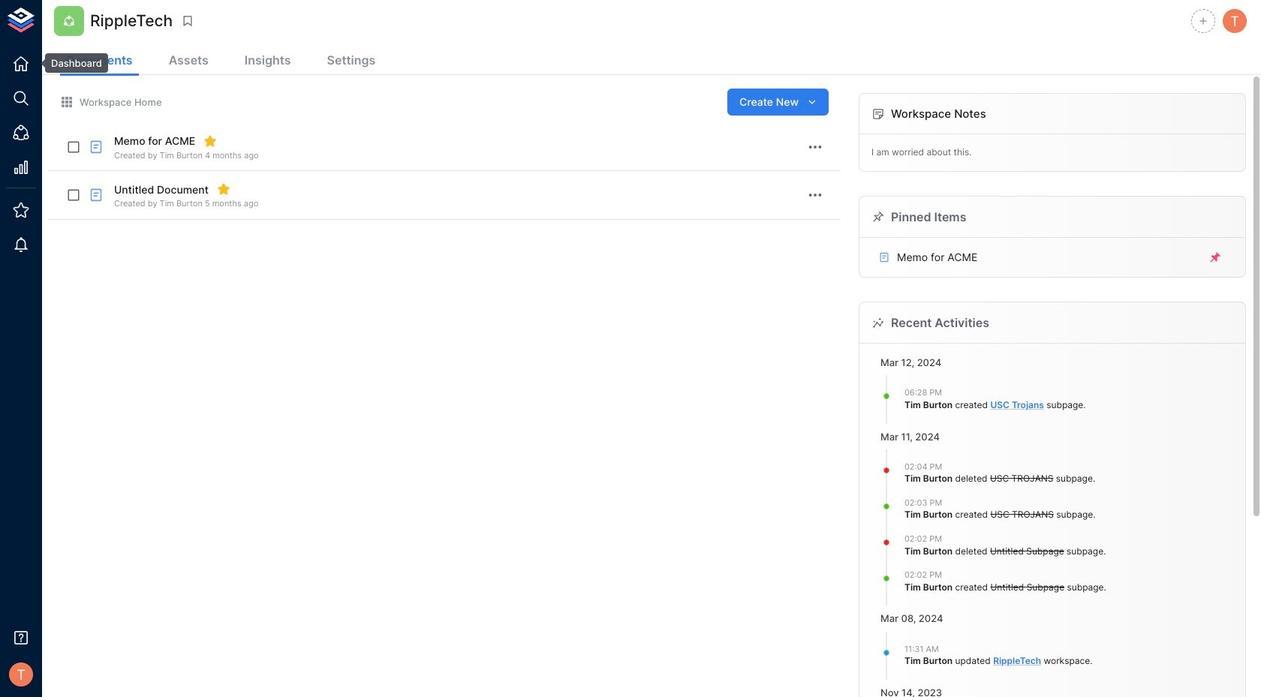Task type: describe. For each thing, give the bounding box(es) containing it.
remove favorite image
[[204, 134, 217, 148]]

remove favorite image
[[217, 183, 230, 196]]

bookmark image
[[181, 14, 195, 28]]



Task type: locate. For each thing, give the bounding box(es) containing it.
unpin image
[[1209, 251, 1223, 264]]

tooltip
[[35, 53, 108, 73]]



Task type: vqa. For each thing, say whether or not it's contained in the screenshot.
the right MANAGE COLLABORATORS
no



